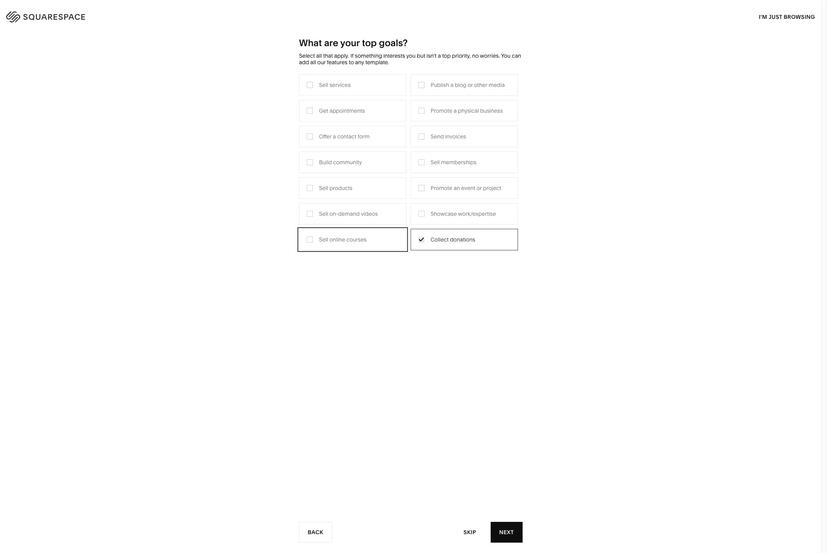 Task type: vqa. For each thing, say whether or not it's contained in the screenshot.
bottom The An
no



Task type: describe. For each thing, give the bounding box(es) containing it.
back
[[308, 529, 324, 536]]

1 vertical spatial top
[[442, 52, 451, 59]]

media & podcasts
[[323, 130, 369, 137]]

apply.
[[334, 52, 349, 59]]

form
[[358, 133, 370, 140]]

appointments
[[330, 107, 365, 114]]

priority,
[[452, 52, 471, 59]]

just
[[769, 13, 782, 20]]

project
[[483, 185, 501, 192]]

& for animals
[[423, 118, 426, 125]]

i'm just browsing link
[[759, 6, 815, 27]]

no
[[472, 52, 479, 59]]

media
[[489, 81, 505, 88]]

community & non-profits link
[[242, 142, 314, 148]]

to
[[349, 59, 354, 66]]

any
[[355, 59, 364, 66]]

& for podcasts
[[340, 130, 344, 137]]

& for non-
[[273, 142, 276, 148]]

community & non-profits
[[242, 142, 306, 148]]

showcase
[[431, 210, 457, 217]]

interests
[[383, 52, 405, 59]]

get
[[319, 107, 328, 114]]

skip button
[[455, 522, 485, 543]]

work/expertise
[[458, 210, 496, 217]]

log             in
[[792, 12, 812, 19]]

invoices
[[445, 133, 466, 140]]

sell for sell products
[[319, 185, 328, 192]]

a for publish a blog or other media
[[450, 81, 453, 88]]

travel
[[323, 107, 338, 114]]

animals
[[428, 118, 448, 125]]

that
[[323, 52, 333, 59]]

community
[[242, 142, 272, 148]]

& right the estate
[[353, 165, 356, 172]]

travel link
[[323, 107, 346, 114]]

squarespace logo link
[[15, 9, 175, 22]]

an
[[454, 185, 460, 192]]

collect donations
[[431, 236, 475, 243]]

restaurants link
[[323, 118, 361, 125]]

contact
[[337, 133, 356, 140]]

back button
[[299, 522, 332, 543]]

physical
[[458, 107, 479, 114]]

you
[[501, 52, 511, 59]]

what are your top goals? select all that apply. if something interests you but isn't a top priority, no worries. you can add all our features to any template.
[[299, 37, 521, 66]]

events link
[[323, 142, 348, 148]]

promote an event or project
[[431, 185, 501, 192]]

promote a physical business
[[431, 107, 503, 114]]

showcase work/expertise
[[431, 210, 496, 217]]

squarespace logo image
[[15, 9, 101, 22]]

& for decor
[[421, 107, 425, 114]]

next
[[499, 529, 514, 536]]

send
[[431, 133, 444, 140]]

a for promote a physical business
[[454, 107, 457, 114]]

goals?
[[379, 37, 408, 48]]

what
[[299, 37, 322, 48]]

skip
[[464, 529, 476, 536]]

select
[[299, 52, 315, 59]]

in
[[806, 12, 812, 19]]

home
[[404, 107, 420, 114]]

restaurants
[[323, 118, 353, 125]]

profits
[[290, 142, 306, 148]]

fitness link
[[404, 130, 430, 137]]

your
[[340, 37, 360, 48]]

sell for sell online courses
[[319, 236, 328, 243]]

browsing
[[784, 13, 815, 20]]

home & decor link
[[404, 107, 449, 114]]

0 vertical spatial top
[[362, 37, 377, 48]]

offer a contact form
[[319, 133, 370, 140]]



Task type: locate. For each thing, give the bounding box(es) containing it.
real estate & properties link
[[323, 165, 391, 172]]

promote up animals
[[431, 107, 452, 114]]

courses
[[346, 236, 367, 243]]

promote for promote a physical business
[[431, 107, 452, 114]]

community
[[333, 159, 362, 166]]

online
[[330, 236, 345, 243]]

or right event
[[477, 185, 482, 192]]

offer
[[319, 133, 332, 140]]

or right blog
[[468, 81, 473, 88]]

or for blog
[[468, 81, 473, 88]]

real
[[323, 165, 334, 172]]

i'm just browsing
[[759, 13, 815, 20]]

0 vertical spatial or
[[468, 81, 473, 88]]

donations
[[450, 236, 475, 243]]

add
[[299, 59, 309, 66]]

a for offer a contact form
[[333, 133, 336, 140]]

a up events 'link'
[[333, 133, 336, 140]]

sell left products
[[319, 185, 328, 192]]

& right media
[[340, 130, 344, 137]]

& right home
[[421, 107, 425, 114]]

demand
[[338, 210, 360, 217]]

sell memberships
[[431, 159, 476, 166]]

1 vertical spatial promote
[[431, 185, 452, 192]]

a left blog
[[450, 81, 453, 88]]

sell for sell services
[[319, 81, 328, 88]]

publish
[[431, 81, 449, 88]]

build
[[319, 159, 332, 166]]

i'm
[[759, 13, 767, 20]]

all left our
[[310, 59, 316, 66]]

collect
[[431, 236, 449, 243]]

next button
[[491, 522, 522, 543]]

all left the that
[[316, 52, 322, 59]]

non-
[[278, 142, 290, 148]]

decor
[[426, 107, 442, 114]]

a left physical
[[454, 107, 457, 114]]

0 horizontal spatial top
[[362, 37, 377, 48]]

features
[[327, 59, 347, 66]]

1 vertical spatial or
[[477, 185, 482, 192]]

our
[[317, 59, 326, 66]]

&
[[421, 107, 425, 114], [423, 118, 426, 125], [340, 130, 344, 137], [273, 142, 276, 148], [353, 165, 356, 172]]

2 promote from the top
[[431, 185, 452, 192]]

nature & animals
[[404, 118, 448, 125]]

blog
[[455, 81, 466, 88]]

lusaka image
[[307, 263, 514, 539]]

event
[[461, 185, 475, 192]]

podcasts
[[345, 130, 369, 137]]

log
[[792, 12, 804, 19]]

are
[[324, 37, 338, 48]]

sell left memberships
[[431, 159, 440, 166]]

0 vertical spatial promote
[[431, 107, 452, 114]]

& left non-
[[273, 142, 276, 148]]

1 promote from the top
[[431, 107, 452, 114]]

sell services
[[319, 81, 351, 88]]

worries.
[[480, 52, 500, 59]]

isn't
[[427, 52, 437, 59]]

a
[[438, 52, 441, 59], [450, 81, 453, 88], [454, 107, 457, 114], [333, 133, 336, 140]]

sell for sell memberships
[[431, 159, 440, 166]]

or for event
[[477, 185, 482, 192]]

on-
[[330, 210, 338, 217]]

sell left services
[[319, 81, 328, 88]]

if
[[350, 52, 354, 59]]

promote
[[431, 107, 452, 114], [431, 185, 452, 192]]

nature & animals link
[[404, 118, 456, 125]]

weddings
[[323, 153, 349, 160]]

build community
[[319, 159, 362, 166]]

lusaka element
[[307, 263, 514, 539]]

fitness
[[404, 130, 422, 137]]

media
[[323, 130, 339, 137]]

media & podcasts link
[[323, 130, 376, 137]]

something
[[355, 52, 382, 59]]

sell for sell on-demand videos
[[319, 210, 328, 217]]

home & decor
[[404, 107, 442, 114]]

top up something
[[362, 37, 377, 48]]

template.
[[365, 59, 389, 66]]

top
[[362, 37, 377, 48], [442, 52, 451, 59]]

top right isn't
[[442, 52, 451, 59]]

all
[[316, 52, 322, 59], [310, 59, 316, 66]]

& right nature
[[423, 118, 426, 125]]

publish a blog or other media
[[431, 81, 505, 88]]

can
[[512, 52, 521, 59]]

but
[[417, 52, 425, 59]]

promote for promote an event or project
[[431, 185, 452, 192]]

a inside the what are your top goals? select all that apply. if something interests you but isn't a top priority, no worries. you can add all our features to any template.
[[438, 52, 441, 59]]

send invoices
[[431, 133, 466, 140]]

a right isn't
[[438, 52, 441, 59]]

events
[[323, 142, 340, 148]]

estate
[[336, 165, 351, 172]]

sell left on-
[[319, 210, 328, 217]]

0 horizontal spatial or
[[468, 81, 473, 88]]

services
[[330, 81, 351, 88]]

business
[[480, 107, 503, 114]]

memberships
[[441, 159, 476, 166]]

nature
[[404, 118, 422, 125]]

get appointments
[[319, 107, 365, 114]]

sell online courses
[[319, 236, 367, 243]]

1 horizontal spatial or
[[477, 185, 482, 192]]

promote left an
[[431, 185, 452, 192]]

videos
[[361, 210, 378, 217]]

log             in link
[[792, 12, 812, 19]]

1 horizontal spatial top
[[442, 52, 451, 59]]

sell left online
[[319, 236, 328, 243]]

other
[[474, 81, 487, 88]]

sell products
[[319, 185, 352, 192]]

products
[[330, 185, 352, 192]]

properties
[[357, 165, 384, 172]]



